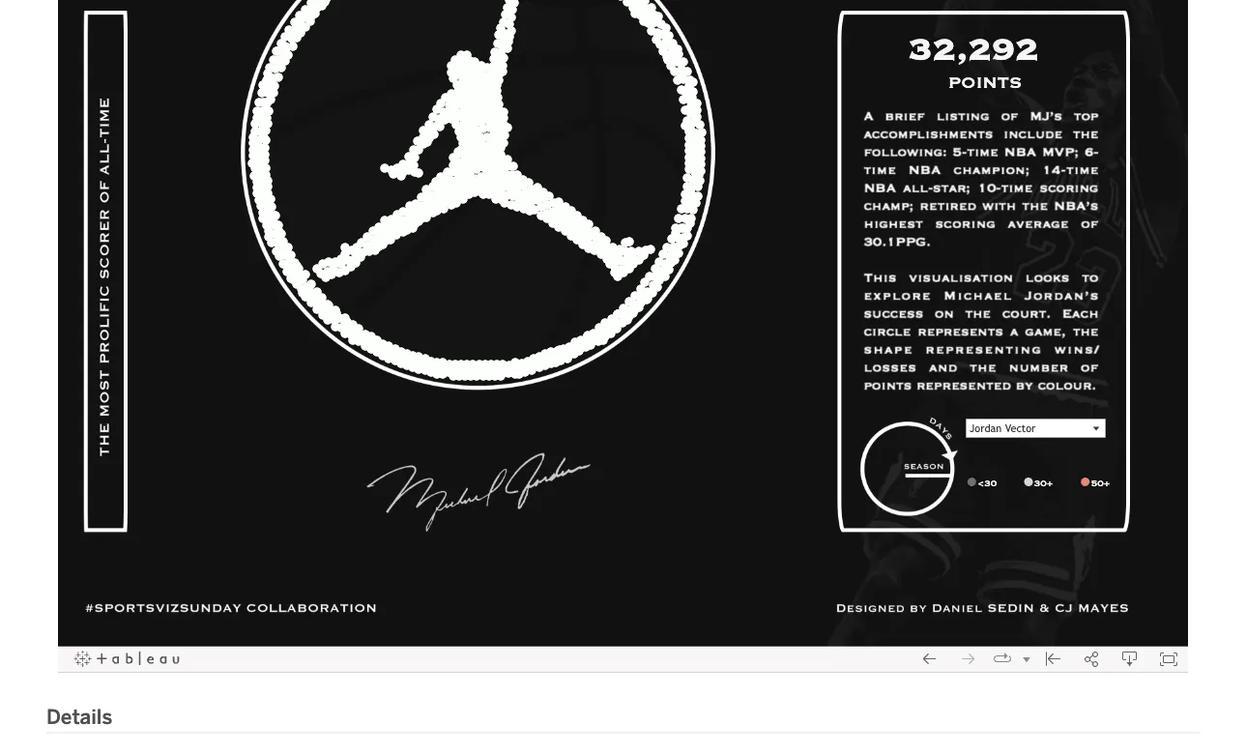 Task type: vqa. For each thing, say whether or not it's contained in the screenshot.
details
yes



Task type: locate. For each thing, give the bounding box(es) containing it.
details
[[46, 705, 112, 729]]



